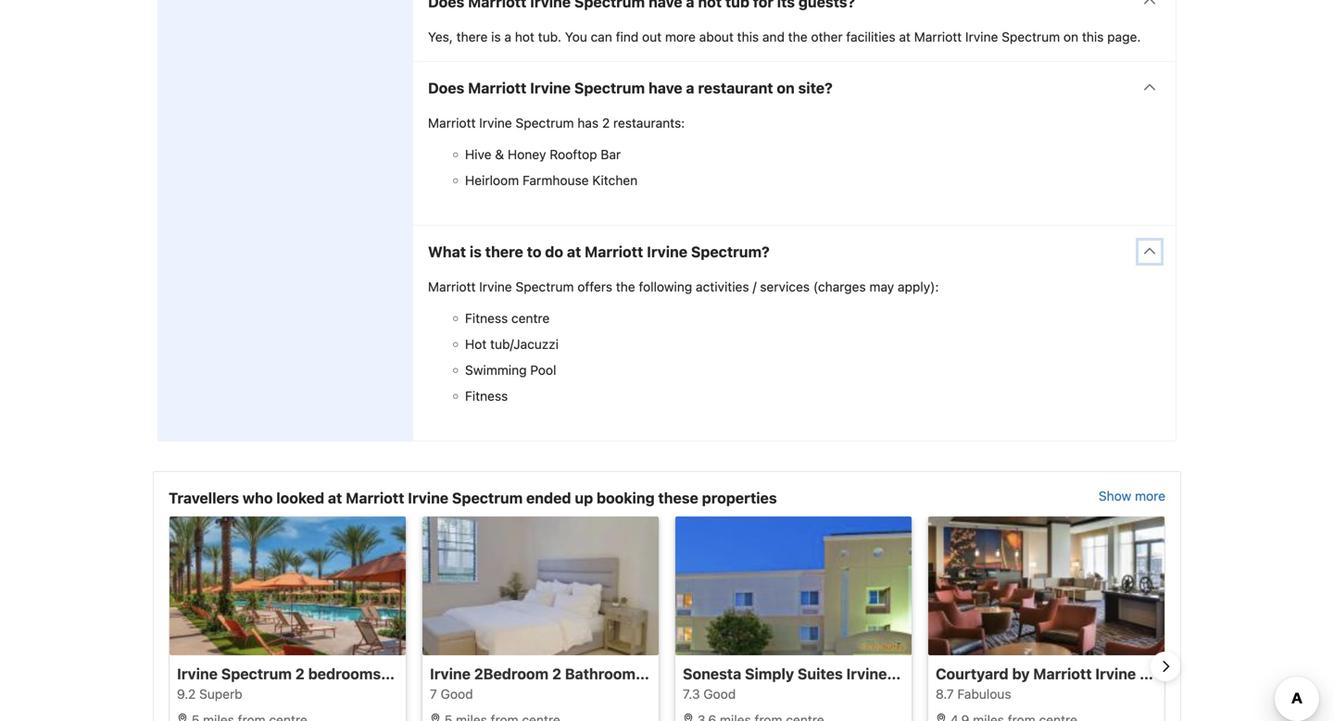 Task type: vqa. For each thing, say whether or not it's contained in the screenshot.
9.2 Superb in the left of the page
yes



Task type: locate. For each thing, give the bounding box(es) containing it.
yes,
[[428, 29, 453, 44]]

0 vertical spatial more
[[665, 29, 696, 44]]

7 good
[[430, 687, 473, 702]]

marriott right by
[[1034, 666, 1092, 683]]

1 horizontal spatial at
[[567, 243, 581, 261]]

7 good link
[[423, 517, 659, 722]]

irvine
[[966, 29, 998, 44], [530, 79, 571, 97], [479, 115, 512, 130], [647, 243, 688, 261], [479, 279, 512, 294], [408, 490, 449, 507], [847, 666, 887, 683], [1096, 666, 1136, 683]]

1 horizontal spatial is
[[491, 29, 501, 44]]

hot
[[465, 337, 487, 352]]

sonesta
[[683, 666, 742, 683]]

there
[[457, 29, 488, 44], [485, 243, 523, 261]]

heirloom
[[465, 173, 519, 188]]

the right offers
[[616, 279, 635, 294]]

marriott down what
[[428, 279, 476, 294]]

offers
[[578, 279, 613, 294]]

this left the and
[[737, 29, 759, 44]]

more right out
[[665, 29, 696, 44]]

1 fitness from the top
[[465, 311, 508, 326]]

at right "facilities"
[[899, 29, 911, 44]]

(charges
[[813, 279, 866, 294]]

1 vertical spatial is
[[470, 243, 482, 261]]

activities
[[696, 279, 749, 294]]

on left page.
[[1064, 29, 1079, 44]]

the
[[788, 29, 808, 44], [616, 279, 635, 294]]

show more link
[[1099, 487, 1166, 509]]

travellers who looked at marriott irvine spectrum ended up booking these properties
[[169, 490, 777, 507]]

1 vertical spatial the
[[616, 279, 635, 294]]

0 vertical spatial the
[[788, 29, 808, 44]]

what
[[428, 243, 466, 261]]

this left page.
[[1082, 29, 1104, 44]]

is
[[491, 29, 501, 44], [470, 243, 482, 261]]

0 horizontal spatial on
[[777, 79, 795, 97]]

more inside accordion control element
[[665, 29, 696, 44]]

marriott inside courtyard by marriott irvine spectrum 8.7 fabulous
[[1034, 666, 1092, 683]]

courtyard by marriott irvine spectrum 8.7 fabulous
[[936, 666, 1211, 702]]

1 vertical spatial at
[[567, 243, 581, 261]]

you
[[565, 29, 587, 44]]

&
[[495, 147, 504, 162]]

hive & honey rooftop bar
[[465, 147, 621, 162]]

restaurant
[[698, 79, 773, 97]]

1 horizontal spatial this
[[1082, 29, 1104, 44]]

at
[[899, 29, 911, 44], [567, 243, 581, 261], [328, 490, 342, 507]]

marriott right does
[[468, 79, 527, 97]]

0 vertical spatial fitness
[[465, 311, 508, 326]]

2 vertical spatial at
[[328, 490, 342, 507]]

find
[[616, 29, 639, 44]]

1 horizontal spatial a
[[686, 79, 695, 97]]

to
[[527, 243, 542, 261]]

1 vertical spatial on
[[777, 79, 795, 97]]

1 vertical spatial a
[[686, 79, 695, 97]]

at right looked
[[328, 490, 342, 507]]

on left site?
[[777, 79, 795, 97]]

this
[[737, 29, 759, 44], [1082, 29, 1104, 44]]

is left 'hot'
[[491, 29, 501, 44]]

the right the and
[[788, 29, 808, 44]]

a right have
[[686, 79, 695, 97]]

marriott up offers
[[585, 243, 643, 261]]

have
[[649, 79, 683, 97]]

1 vertical spatial more
[[1135, 489, 1166, 504]]

marriott
[[914, 29, 962, 44], [468, 79, 527, 97], [428, 115, 476, 130], [585, 243, 643, 261], [428, 279, 476, 294], [346, 490, 404, 507], [1034, 666, 1092, 683]]

region
[[154, 517, 1211, 722]]

is inside dropdown button
[[470, 243, 482, 261]]

8.7 fabulous
[[936, 687, 1012, 702]]

more
[[665, 29, 696, 44], [1135, 489, 1166, 504]]

looked
[[276, 490, 324, 507]]

spectrum inside courtyard by marriott irvine spectrum 8.7 fabulous
[[1140, 666, 1211, 683]]

0 horizontal spatial this
[[737, 29, 759, 44]]

may
[[870, 279, 894, 294]]

2 horizontal spatial at
[[899, 29, 911, 44]]

0 horizontal spatial the
[[616, 279, 635, 294]]

fitness up hot
[[465, 311, 508, 326]]

has
[[578, 115, 599, 130]]

a
[[505, 29, 512, 44], [686, 79, 695, 97]]

2 fitness from the top
[[465, 389, 508, 404]]

does marriott irvine spectrum have a restaurant on site? button
[[413, 62, 1176, 114]]

2 this from the left
[[1082, 29, 1104, 44]]

0 vertical spatial on
[[1064, 29, 1079, 44]]

there left to
[[485, 243, 523, 261]]

more right show
[[1135, 489, 1166, 504]]

and
[[763, 29, 785, 44]]

0 horizontal spatial more
[[665, 29, 696, 44]]

on
[[1064, 29, 1079, 44], [777, 79, 795, 97]]

is right what
[[470, 243, 482, 261]]

site?
[[798, 79, 833, 97]]

spectrum inside sonesta simply suites irvine spectrum 7.3 good
[[891, 666, 961, 683]]

0 vertical spatial a
[[505, 29, 512, 44]]

up
[[575, 490, 593, 507]]

0 vertical spatial is
[[491, 29, 501, 44]]

1 horizontal spatial on
[[1064, 29, 1079, 44]]

accordion control element
[[412, 0, 1177, 442]]

simply
[[745, 666, 794, 683]]

a left 'hot'
[[505, 29, 512, 44]]

fitness down swimming
[[465, 389, 508, 404]]

spectrum
[[1002, 29, 1060, 44], [574, 79, 645, 97], [516, 115, 574, 130], [516, 279, 574, 294], [452, 490, 523, 507], [891, 666, 961, 683], [1140, 666, 1211, 683]]

irvine inside courtyard by marriott irvine spectrum 8.7 fabulous
[[1096, 666, 1136, 683]]

by
[[1012, 666, 1030, 683]]

suites
[[798, 666, 843, 683]]

7.3 good
[[683, 687, 736, 702]]

0 horizontal spatial is
[[470, 243, 482, 261]]

these
[[658, 490, 699, 507]]

rooftop
[[550, 147, 597, 162]]

1 vertical spatial fitness
[[465, 389, 508, 404]]

there right yes, at the left of page
[[457, 29, 488, 44]]

swimming pool
[[465, 363, 556, 378]]

honey
[[508, 147, 546, 162]]

show more
[[1099, 489, 1166, 504]]

1 horizontal spatial the
[[788, 29, 808, 44]]

1 vertical spatial there
[[485, 243, 523, 261]]

1 horizontal spatial more
[[1135, 489, 1166, 504]]

fitness
[[465, 311, 508, 326], [465, 389, 508, 404]]

at right do
[[567, 243, 581, 261]]



Task type: describe. For each thing, give the bounding box(es) containing it.
spectrum?
[[691, 243, 770, 261]]

more inside "link"
[[1135, 489, 1166, 504]]

marriott irvine spectrum has 2 restaurants:
[[428, 115, 685, 130]]

marriott inside dropdown button
[[585, 243, 643, 261]]

restaurants:
[[613, 115, 685, 130]]

what is there to do at marriott irvine spectrum?
[[428, 243, 770, 261]]

can
[[591, 29, 612, 44]]

show
[[1099, 489, 1132, 504]]

marriott down does
[[428, 115, 476, 130]]

yes, there is a hot tub. you can find out more about this and the other facilities at marriott irvine spectrum on this page.
[[428, 29, 1141, 44]]

what is there to do at marriott irvine spectrum? button
[[413, 226, 1176, 278]]

courtyard
[[936, 666, 1009, 683]]

there inside dropdown button
[[485, 243, 523, 261]]

hive
[[465, 147, 492, 162]]

2
[[602, 115, 610, 130]]

sonesta simply suites irvine spectrum 7.3 good
[[683, 666, 961, 702]]

hot
[[515, 29, 535, 44]]

on inside dropdown button
[[777, 79, 795, 97]]

booking
[[597, 490, 655, 507]]

bar
[[601, 147, 621, 162]]

pool
[[530, 363, 556, 378]]

1 this from the left
[[737, 29, 759, 44]]

marriott right "facilities"
[[914, 29, 962, 44]]

does
[[428, 79, 465, 97]]

0 horizontal spatial a
[[505, 29, 512, 44]]

about
[[699, 29, 734, 44]]

marriott irvine spectrum offers the following activities / services (charges may apply):
[[428, 279, 939, 294]]

travellers
[[169, 490, 239, 507]]

does marriott irvine spectrum have a restaurant on site?
[[428, 79, 833, 97]]

/
[[753, 279, 757, 294]]

0 horizontal spatial at
[[328, 490, 342, 507]]

marriott right looked
[[346, 490, 404, 507]]

farmhouse
[[523, 173, 589, 188]]

page.
[[1108, 29, 1141, 44]]

irvine inside dropdown button
[[530, 79, 571, 97]]

9.2 superb
[[177, 687, 243, 702]]

marriott inside dropdown button
[[468, 79, 527, 97]]

properties
[[702, 490, 777, 507]]

hot tub/jacuzzi
[[465, 337, 559, 352]]

centre
[[512, 311, 550, 326]]

tub/jacuzzi
[[490, 337, 559, 352]]

apply):
[[898, 279, 939, 294]]

0 vertical spatial there
[[457, 29, 488, 44]]

do
[[545, 243, 563, 261]]

fitness centre
[[465, 311, 550, 326]]

region containing sonesta simply suites irvine spectrum
[[154, 517, 1211, 722]]

services
[[760, 279, 810, 294]]

out
[[642, 29, 662, 44]]

swimming
[[465, 363, 527, 378]]

ended
[[526, 490, 571, 507]]

irvine inside sonesta simply suites irvine spectrum 7.3 good
[[847, 666, 887, 683]]

a inside dropdown button
[[686, 79, 695, 97]]

tub.
[[538, 29, 562, 44]]

kitchen
[[593, 173, 638, 188]]

following
[[639, 279, 692, 294]]

9.2 superb link
[[170, 517, 406, 722]]

0 vertical spatial at
[[899, 29, 911, 44]]

irvine inside dropdown button
[[647, 243, 688, 261]]

heirloom farmhouse kitchen
[[465, 173, 638, 188]]

other
[[811, 29, 843, 44]]

at inside dropdown button
[[567, 243, 581, 261]]

spectrum inside dropdown button
[[574, 79, 645, 97]]

facilities
[[846, 29, 896, 44]]

fitness for fitness centre
[[465, 311, 508, 326]]

fitness for fitness
[[465, 389, 508, 404]]

who
[[243, 490, 273, 507]]



